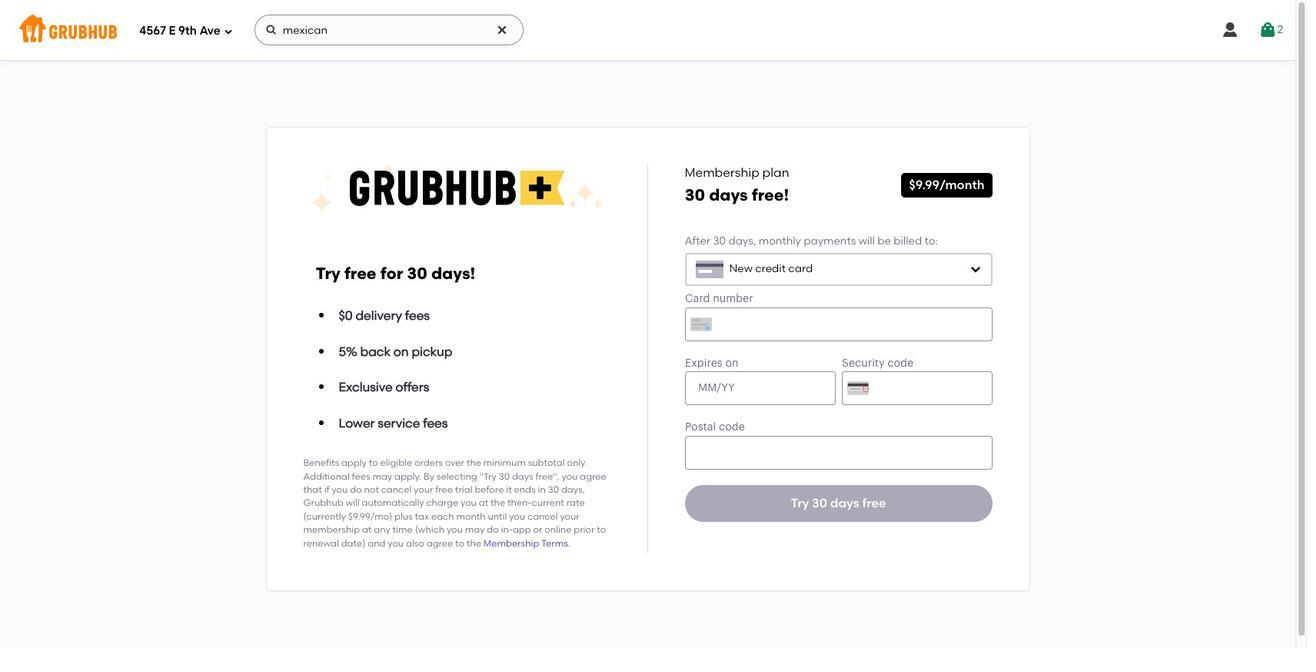 Task type: locate. For each thing, give the bounding box(es) containing it.
svg image right the ave
[[265, 24, 278, 36]]

0 vertical spatial days
[[709, 186, 748, 205]]

rate
[[567, 498, 585, 509]]

1 horizontal spatial try
[[791, 496, 810, 511]]

billed
[[894, 235, 923, 248]]

your down rate
[[560, 512, 580, 522]]

at down '$9.99/mo)'
[[362, 525, 372, 536]]

monthly
[[759, 235, 802, 248]]

2 horizontal spatial days
[[831, 496, 860, 511]]

1 horizontal spatial cancel
[[528, 512, 558, 522]]

by
[[424, 471, 435, 482]]

try inside button
[[791, 496, 810, 511]]

2 vertical spatial fees
[[352, 471, 370, 482]]

free
[[345, 264, 377, 283], [436, 485, 453, 496], [863, 496, 887, 511]]

try 30 days free
[[791, 496, 887, 511]]

1 vertical spatial will
[[346, 498, 360, 509]]

do left in-
[[487, 525, 499, 536]]

fees
[[405, 308, 430, 323], [423, 416, 448, 431], [352, 471, 370, 482]]

4567 e 9th ave
[[139, 24, 221, 37]]

to
[[369, 458, 378, 469], [597, 525, 606, 536], [456, 538, 465, 549]]

ends
[[514, 485, 536, 496]]

0 horizontal spatial at
[[362, 525, 372, 536]]

try
[[316, 264, 341, 283], [791, 496, 810, 511]]

0 vertical spatial agree
[[580, 471, 607, 482]]

(which
[[415, 525, 445, 536]]

free inside button
[[863, 496, 887, 511]]

membership down in-
[[484, 538, 540, 549]]

terms
[[542, 538, 568, 549]]

1 vertical spatial to
[[597, 525, 606, 536]]

benefits apply to eligible orders over the minimum subtotal only. additional fees may apply. by selecting "try 30 days free", you agree that if you do not cancel your free trial before it ends in 30 days, grubhub will automatically charge you at the then-current rate (currently $9.99/mo) plus tax each month until you cancel your membership at any time (which you may do in-app or online prior to renewal date) and you also agree to the
[[304, 458, 607, 549]]

1 vertical spatial the
[[491, 498, 506, 509]]

membership up free!
[[685, 165, 760, 180]]

your down by
[[414, 485, 433, 496]]

do left not
[[350, 485, 362, 496]]

may down month
[[465, 525, 485, 536]]

0 horizontal spatial will
[[346, 498, 360, 509]]

0 vertical spatial to
[[369, 458, 378, 469]]

grubhub
[[304, 498, 344, 509]]

0 horizontal spatial svg image
[[265, 24, 278, 36]]

until
[[488, 512, 507, 522]]

days, up new
[[729, 235, 757, 248]]

svg image
[[1260, 21, 1278, 39], [496, 24, 508, 36], [224, 27, 233, 36], [970, 263, 982, 276]]

fees right 'delivery'
[[405, 308, 430, 323]]

orders
[[415, 458, 443, 469]]

to right 'prior'
[[597, 525, 606, 536]]

cancel up automatically in the bottom of the page
[[381, 485, 412, 496]]

0 vertical spatial your
[[414, 485, 433, 496]]

1 horizontal spatial days
[[709, 186, 748, 205]]

0 horizontal spatial days,
[[562, 485, 585, 496]]

will up '$9.99/mo)'
[[346, 498, 360, 509]]

1 vertical spatial fees
[[423, 416, 448, 431]]

0 horizontal spatial membership
[[484, 538, 540, 549]]

free",
[[536, 471, 560, 482]]

1 horizontal spatial your
[[560, 512, 580, 522]]

will left be on the top
[[859, 235, 875, 248]]

0 horizontal spatial to
[[369, 458, 378, 469]]

for
[[381, 264, 403, 283]]

4567
[[139, 24, 166, 37]]

0 vertical spatial days,
[[729, 235, 757, 248]]

0 vertical spatial may
[[373, 471, 392, 482]]

to:
[[925, 235, 939, 248]]

$9.99/mo)
[[348, 512, 392, 522]]

your
[[414, 485, 433, 496], [560, 512, 580, 522]]

1 horizontal spatial do
[[487, 525, 499, 536]]

will inside benefits apply to eligible orders over the minimum subtotal only. additional fees may apply. by selecting "try 30 days free", you agree that if you do not cancel your free trial before it ends in 30 days, grubhub will automatically charge you at the then-current rate (currently $9.99/mo) plus tax each month until you cancel your membership at any time (which you may do in-app or online prior to renewal date) and you also agree to the
[[346, 498, 360, 509]]

the up until
[[491, 498, 506, 509]]

apply.
[[395, 471, 422, 482]]

30
[[685, 186, 706, 205], [713, 235, 726, 248], [407, 264, 428, 283], [499, 471, 510, 482], [548, 485, 559, 496], [812, 496, 828, 511]]

0 vertical spatial try
[[316, 264, 341, 283]]

Search for food, convenience, alcohol... search field
[[255, 15, 524, 45]]

apply
[[342, 458, 367, 469]]

and
[[368, 538, 386, 549]]

ave
[[200, 24, 221, 37]]

0 vertical spatial membership
[[685, 165, 760, 180]]

be
[[878, 235, 892, 248]]

main navigation navigation
[[0, 0, 1296, 60]]

svg image inside 2 button
[[1260, 21, 1278, 39]]

0 vertical spatial will
[[859, 235, 875, 248]]

"try
[[480, 471, 497, 482]]

membership logo image
[[310, 165, 604, 214]]

at
[[479, 498, 489, 509], [362, 525, 372, 536]]

1 vertical spatial at
[[362, 525, 372, 536]]

you down time
[[388, 538, 404, 549]]

days
[[709, 186, 748, 205], [512, 471, 534, 482], [831, 496, 860, 511]]

membership
[[685, 165, 760, 180], [484, 538, 540, 549]]

5% back on pickup
[[339, 344, 453, 359]]

benefits
[[304, 458, 339, 469]]

membership inside membership plan 30 days free!
[[685, 165, 760, 180]]

membership plan 30 days free!
[[685, 165, 790, 205]]

0 horizontal spatial agree
[[427, 538, 453, 549]]

days,
[[729, 235, 757, 248], [562, 485, 585, 496]]

cancel
[[381, 485, 412, 496], [528, 512, 558, 522]]

the
[[467, 458, 482, 469], [491, 498, 506, 509], [467, 538, 482, 549]]

days, up rate
[[562, 485, 585, 496]]

1 vertical spatial days
[[512, 471, 534, 482]]

0 vertical spatial at
[[479, 498, 489, 509]]

may
[[373, 471, 392, 482], [465, 525, 485, 536]]

you down then-
[[509, 512, 526, 522]]

2 vertical spatial to
[[456, 538, 465, 549]]

the right "over"
[[467, 458, 482, 469]]

2 button
[[1260, 16, 1284, 44]]

agree down the only.
[[580, 471, 607, 482]]

fees inside benefits apply to eligible orders over the minimum subtotal only. additional fees may apply. by selecting "try 30 days free", you agree that if you do not cancel your free trial before it ends in 30 days, grubhub will automatically charge you at the then-current rate (currently $9.99/mo) plus tax each month until you cancel your membership at any time (which you may do in-app or online prior to renewal date) and you also agree to the
[[352, 471, 370, 482]]

2 horizontal spatial free
[[863, 496, 887, 511]]

days inside benefits apply to eligible orders over the minimum subtotal only. additional fees may apply. by selecting "try 30 days free", you agree that if you do not cancel your free trial before it ends in 30 days, grubhub will automatically charge you at the then-current rate (currently $9.99/mo) plus tax each month until you cancel your membership at any time (which you may do in-app or online prior to renewal date) and you also agree to the
[[512, 471, 534, 482]]

at down before
[[479, 498, 489, 509]]

to right apply
[[369, 458, 378, 469]]

5%
[[339, 344, 358, 359]]

$9.99/month
[[910, 178, 985, 192]]

1 horizontal spatial membership
[[685, 165, 760, 180]]

1 vertical spatial try
[[791, 496, 810, 511]]

you
[[562, 471, 578, 482], [332, 485, 348, 496], [461, 498, 477, 509], [509, 512, 526, 522], [447, 525, 463, 536], [388, 538, 404, 549]]

that
[[304, 485, 322, 496]]

lower
[[339, 416, 375, 431]]

the down month
[[467, 538, 482, 549]]

0 vertical spatial do
[[350, 485, 362, 496]]

0 vertical spatial cancel
[[381, 485, 412, 496]]

svg image left 2 button
[[1222, 21, 1240, 39]]

1 vertical spatial membership
[[484, 538, 540, 549]]

online
[[545, 525, 572, 536]]

$0
[[339, 308, 353, 323]]

svg image
[[1222, 21, 1240, 39], [265, 24, 278, 36]]

0 horizontal spatial do
[[350, 485, 362, 496]]

month
[[457, 512, 486, 522]]

1 vertical spatial may
[[465, 525, 485, 536]]

1 horizontal spatial free
[[436, 485, 453, 496]]

date)
[[341, 538, 366, 549]]

1 horizontal spatial days,
[[729, 235, 757, 248]]

membership terms .
[[484, 538, 571, 549]]

agree
[[580, 471, 607, 482], [427, 538, 453, 549]]

automatically
[[362, 498, 424, 509]]

$0 delivery fees
[[339, 308, 430, 323]]

1 vertical spatial days,
[[562, 485, 585, 496]]

membership for 30
[[685, 165, 760, 180]]

0 horizontal spatial days
[[512, 471, 534, 482]]

do
[[350, 485, 362, 496], [487, 525, 499, 536]]

on
[[394, 344, 409, 359]]

agree down the (which
[[427, 538, 453, 549]]

fees down apply
[[352, 471, 370, 482]]

2 vertical spatial days
[[831, 496, 860, 511]]

will
[[859, 235, 875, 248], [346, 498, 360, 509]]

may up not
[[373, 471, 392, 482]]

0 horizontal spatial try
[[316, 264, 341, 283]]

1 vertical spatial do
[[487, 525, 499, 536]]

to down month
[[456, 538, 465, 549]]

free inside benefits apply to eligible orders over the minimum subtotal only. additional fees may apply. by selecting "try 30 days free", you agree that if you do not cancel your free trial before it ends in 30 days, grubhub will automatically charge you at the then-current rate (currently $9.99/mo) plus tax each month until you cancel your membership at any time (which you may do in-app or online prior to renewal date) and you also agree to the
[[436, 485, 453, 496]]

fees for lower service fees
[[423, 416, 448, 431]]

fees right service
[[423, 416, 448, 431]]

0 vertical spatial fees
[[405, 308, 430, 323]]

cancel up or
[[528, 512, 558, 522]]



Task type: describe. For each thing, give the bounding box(es) containing it.
try free for 30 days!
[[316, 264, 476, 283]]

days inside membership plan 30 days free!
[[709, 186, 748, 205]]

in-
[[501, 525, 513, 536]]

1 vertical spatial cancel
[[528, 512, 558, 522]]

also
[[406, 538, 425, 549]]

you up month
[[461, 498, 477, 509]]

exclusive
[[339, 380, 393, 395]]

0 horizontal spatial may
[[373, 471, 392, 482]]

(currently
[[304, 512, 346, 522]]

in
[[538, 485, 546, 496]]

1 horizontal spatial svg image
[[1222, 21, 1240, 39]]

0 vertical spatial the
[[467, 458, 482, 469]]

eligible
[[380, 458, 412, 469]]

30 inside membership plan 30 days free!
[[685, 186, 706, 205]]

it
[[506, 485, 512, 496]]

1 horizontal spatial to
[[456, 538, 465, 549]]

payments
[[804, 235, 856, 248]]

prior
[[574, 525, 595, 536]]

lower service fees
[[339, 416, 448, 431]]

days, inside benefits apply to eligible orders over the minimum subtotal only. additional fees may apply. by selecting "try 30 days free", you agree that if you do not cancel your free trial before it ends in 30 days, grubhub will automatically charge you at the then-current rate (currently $9.99/mo) plus tax each month until you cancel your membership at any time (which you may do in-app or online prior to renewal date) and you also agree to the
[[562, 485, 585, 496]]

any
[[374, 525, 391, 536]]

try 30 days free button
[[685, 485, 993, 522]]

selecting
[[437, 471, 477, 482]]

2 horizontal spatial to
[[597, 525, 606, 536]]

e
[[169, 24, 176, 37]]

plan
[[763, 165, 790, 180]]

try for try 30 days free
[[791, 496, 810, 511]]

service
[[378, 416, 420, 431]]

you right if
[[332, 485, 348, 496]]

1 horizontal spatial will
[[859, 235, 875, 248]]

1 vertical spatial your
[[560, 512, 580, 522]]

you down the only.
[[562, 471, 578, 482]]

1 horizontal spatial agree
[[580, 471, 607, 482]]

fees for $0 delivery fees
[[405, 308, 430, 323]]

charge
[[427, 498, 459, 509]]

back
[[360, 344, 391, 359]]

app
[[513, 525, 531, 536]]

or
[[534, 525, 543, 536]]

0 horizontal spatial free
[[345, 264, 377, 283]]

trial
[[455, 485, 473, 496]]

additional
[[304, 471, 350, 482]]

only.
[[567, 458, 588, 469]]

credit
[[756, 262, 786, 276]]

offers
[[396, 380, 430, 395]]

30 inside button
[[812, 496, 828, 511]]

minimum
[[484, 458, 526, 469]]

free!
[[752, 186, 789, 205]]

.
[[568, 538, 571, 549]]

0 horizontal spatial your
[[414, 485, 433, 496]]

renewal
[[304, 538, 339, 549]]

tax
[[415, 512, 429, 522]]

exclusive offers
[[339, 380, 430, 395]]

membership for .
[[484, 538, 540, 549]]

time
[[393, 525, 413, 536]]

current
[[532, 498, 565, 509]]

2 vertical spatial the
[[467, 538, 482, 549]]

membership
[[304, 525, 360, 536]]

new
[[730, 262, 753, 276]]

pickup
[[412, 344, 453, 359]]

2
[[1278, 23, 1284, 36]]

then-
[[508, 498, 532, 509]]

new credit card
[[730, 262, 813, 276]]

each
[[432, 512, 454, 522]]

you down each
[[447, 525, 463, 536]]

after 30 days, monthly payments will be billed to:
[[685, 235, 939, 248]]

subtotal
[[528, 458, 565, 469]]

membership terms link
[[484, 538, 568, 549]]

after
[[685, 235, 711, 248]]

days inside button
[[831, 496, 860, 511]]

1 horizontal spatial at
[[479, 498, 489, 509]]

card
[[789, 262, 813, 276]]

days!
[[432, 264, 476, 283]]

1 horizontal spatial may
[[465, 525, 485, 536]]

delivery
[[356, 308, 402, 323]]

over
[[445, 458, 465, 469]]

0 horizontal spatial cancel
[[381, 485, 412, 496]]

not
[[364, 485, 379, 496]]

before
[[475, 485, 504, 496]]

plus
[[395, 512, 413, 522]]

try for try free for 30 days!
[[316, 264, 341, 283]]

1 vertical spatial agree
[[427, 538, 453, 549]]

if
[[324, 485, 330, 496]]

9th
[[178, 24, 197, 37]]



Task type: vqa. For each thing, say whether or not it's contained in the screenshot.
Membership related to 30
yes



